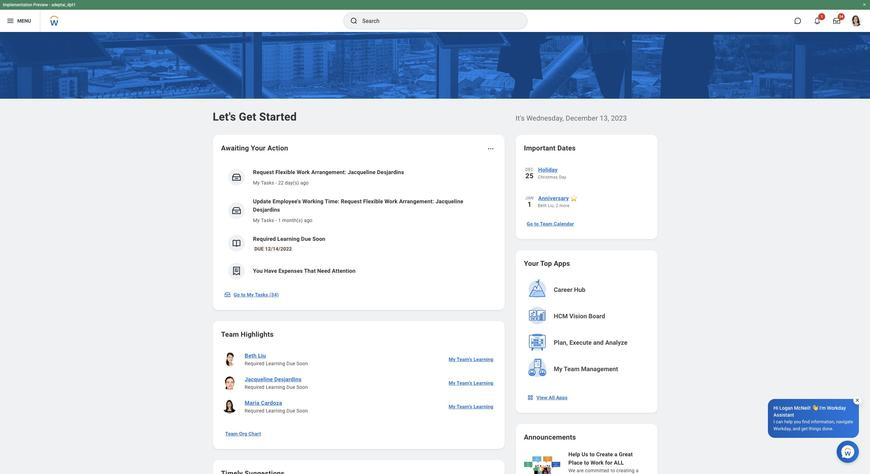 Task type: describe. For each thing, give the bounding box(es) containing it.
career hub button
[[525, 277, 650, 302]]

go for go to my tasks (34)
[[234, 292, 240, 298]]

important dates
[[524, 144, 576, 152]]

your top apps
[[524, 259, 570, 268]]

beth liu required learning due soon
[[245, 352, 308, 366]]

my team's learning button for liu
[[446, 352, 497, 366]]

team's for liu
[[457, 357, 473, 362]]

my team's learning for desjardins
[[449, 380, 494, 386]]

preview
[[33, 2, 48, 7]]

mcneil!
[[795, 405, 811, 411]]

request flexible work arrangement: jacqueline desjardins
[[253, 169, 404, 176]]

analyze
[[606, 339, 628, 346]]

request inside the update employee's working time: request flexible work arrangement: jacqueline desjardins
[[341, 198, 362, 205]]

inbox large image
[[834, 17, 841, 24]]

0 horizontal spatial request
[[253, 169, 274, 176]]

due down month(s)
[[301, 236, 311, 242]]

help us to create a great place to work for all we are committed to creating a
[[569, 451, 639, 473]]

22
[[278, 180, 284, 186]]

0 vertical spatial a
[[615, 451, 618, 458]]

1 inside 1 button
[[821, 15, 823, 18]]

2023
[[611, 114, 627, 122]]

maria
[[245, 400, 260, 406]]

expenses
[[279, 268, 303, 274]]

required learning due soon
[[253, 236, 326, 242]]

due for jacqueline desjardins
[[287, 384, 295, 390]]

done.
[[823, 426, 834, 431]]

soon for liu
[[297, 361, 308, 366]]

awaiting your action
[[221, 144, 288, 152]]

team's for desjardins
[[457, 380, 473, 386]]

due left 12/14/2022
[[255, 246, 264, 252]]

i'm
[[820, 405, 826, 411]]

dec
[[526, 167, 534, 172]]

place
[[569, 460, 583, 466]]

it's
[[516, 114, 525, 122]]

important
[[524, 144, 556, 152]]

👋
[[813, 405, 819, 411]]

get
[[802, 426, 808, 431]]

get
[[239, 110, 257, 123]]

beth liu button
[[242, 352, 269, 360]]

- for 1
[[276, 218, 277, 223]]

jan
[[526, 196, 534, 201]]

plan,
[[554, 339, 568, 346]]

you have expenses that need attention
[[253, 268, 356, 274]]

let's
[[213, 110, 236, 123]]

x image
[[855, 398, 861, 403]]

great
[[619, 451, 633, 458]]

learning inside awaiting your action list
[[278, 236, 300, 242]]

workday
[[828, 405, 847, 411]]

required for beth
[[245, 361, 265, 366]]

go to team calendar button
[[524, 217, 577, 231]]

view all apps button
[[524, 391, 572, 405]]

more
[[560, 203, 570, 208]]

you
[[253, 268, 263, 274]]

top
[[541, 259, 552, 268]]

(34)
[[270, 292, 279, 298]]

view
[[537, 395, 548, 400]]

have
[[264, 268, 277, 274]]

team left highlights
[[221, 330, 239, 339]]

create
[[597, 451, 613, 458]]

team org chart
[[225, 431, 261, 437]]

wednesday,
[[527, 114, 564, 122]]

career hub
[[554, 286, 586, 293]]

34
[[840, 15, 844, 18]]

menu button
[[0, 10, 40, 32]]

beth inside "anniversary ⭐ beth liu, 2 more"
[[538, 203, 547, 208]]

org
[[239, 431, 247, 437]]

announcements
[[524, 433, 576, 441]]

execute
[[570, 339, 592, 346]]

required inside awaiting your action list
[[253, 236, 276, 242]]

implementation preview -   adeptai_dpt1
[[3, 2, 76, 7]]

things
[[809, 426, 822, 431]]

1 inside awaiting your action list
[[278, 218, 281, 223]]

desjardins inside jacqueline desjardins required learning due soon
[[274, 376, 302, 383]]

plan, execute and analyze
[[554, 339, 628, 346]]

vision
[[570, 312, 587, 320]]

menu banner
[[0, 0, 871, 32]]

maria cardoza button
[[242, 399, 285, 407]]

hcm
[[554, 312, 568, 320]]

inbox image
[[231, 172, 242, 182]]

chart
[[249, 431, 261, 437]]

search image
[[350, 17, 358, 25]]

maria cardoza required learning due soon
[[245, 400, 308, 414]]

my tasks - 1 month(s) ago
[[253, 218, 313, 223]]

and inside button
[[594, 339, 604, 346]]

Search Workday  search field
[[363, 13, 513, 29]]

due 12/14/2022
[[255, 246, 292, 252]]

work inside the update employee's working time: request flexible work arrangement: jacqueline desjardins
[[385, 198, 398, 205]]

team left calendar
[[540, 221, 553, 227]]

awaiting your action list
[[221, 163, 497, 285]]

apps for your top apps
[[554, 259, 570, 268]]

committed
[[585, 468, 610, 473]]

time:
[[325, 198, 340, 205]]

help
[[785, 419, 793, 424]]

related actions image
[[487, 145, 494, 152]]

december
[[566, 114, 598, 122]]

my team management button
[[525, 357, 650, 382]]

2
[[556, 203, 559, 208]]

view all apps
[[537, 395, 568, 400]]

1 horizontal spatial a
[[636, 468, 639, 473]]

anniversary ⭐ beth liu, 2 more
[[538, 195, 578, 208]]

you have expenses that need attention button
[[221, 257, 497, 285]]

let's get started
[[213, 110, 297, 123]]

soon for cardoza
[[297, 408, 308, 414]]

25
[[526, 172, 534, 180]]

arrangement: inside the update employee's working time: request flexible work arrangement: jacqueline desjardins
[[399, 198, 434, 205]]

calendar
[[554, 221, 574, 227]]

- for adeptai_dpt1
[[49, 2, 50, 7]]

⭐
[[571, 195, 578, 202]]

1 inside jan 1
[[528, 200, 532, 209]]

tasks for 1
[[261, 218, 274, 223]]

menu
[[17, 18, 31, 24]]

working
[[303, 198, 324, 205]]

team down execute
[[564, 365, 580, 373]]

holiday christmas day
[[538, 166, 567, 180]]

apps for view all apps
[[557, 395, 568, 400]]

christmas
[[538, 175, 558, 180]]

tasks for 22
[[261, 180, 274, 186]]

0 vertical spatial flexible
[[276, 169, 295, 176]]



Task type: locate. For each thing, give the bounding box(es) containing it.
and down you in the right bottom of the page
[[793, 426, 801, 431]]

- left month(s)
[[276, 218, 277, 223]]

13,
[[600, 114, 610, 122]]

tasks inside button
[[255, 292, 268, 298]]

dashboard expenses image
[[231, 266, 242, 276]]

due up jacqueline desjardins button
[[287, 361, 295, 366]]

ago right month(s)
[[304, 218, 313, 223]]

my team's learning button for cardoza
[[446, 400, 497, 414]]

career
[[554, 286, 573, 293]]

- right preview
[[49, 2, 50, 7]]

update employee's working time: request flexible work arrangement: jacqueline desjardins
[[253, 198, 464, 213]]

1 vertical spatial desjardins
[[253, 206, 280, 213]]

dec 25
[[526, 167, 534, 180]]

close environment banner image
[[863, 2, 867, 7]]

can
[[776, 419, 784, 424]]

learning inside jacqueline desjardins required learning due soon
[[266, 384, 285, 390]]

for
[[606, 460, 613, 466]]

work
[[297, 169, 310, 176], [385, 198, 398, 205], [591, 460, 604, 466]]

learning
[[278, 236, 300, 242], [474, 357, 494, 362], [266, 361, 285, 366], [474, 380, 494, 386], [266, 384, 285, 390], [474, 404, 494, 409], [266, 408, 285, 414]]

my team management
[[554, 365, 619, 373]]

holiday
[[539, 166, 558, 173]]

3 my team's learning button from the top
[[446, 400, 497, 414]]

- for 22
[[276, 180, 277, 186]]

due down jacqueline desjardins required learning due soon
[[287, 408, 295, 414]]

0 vertical spatial apps
[[554, 259, 570, 268]]

apps right all
[[557, 395, 568, 400]]

cardoza
[[261, 400, 282, 406]]

0 vertical spatial my team's learning
[[449, 357, 494, 362]]

2 vertical spatial desjardins
[[274, 376, 302, 383]]

2 vertical spatial jacqueline
[[245, 376, 273, 383]]

a right creating
[[636, 468, 639, 473]]

1 vertical spatial ago
[[304, 218, 313, 223]]

1 vertical spatial work
[[385, 198, 398, 205]]

team's for cardoza
[[457, 404, 473, 409]]

0 vertical spatial team's
[[457, 357, 473, 362]]

request right time:
[[341, 198, 362, 205]]

0 horizontal spatial work
[[297, 169, 310, 176]]

1 button
[[810, 13, 826, 29]]

required down "maria"
[[245, 408, 265, 414]]

you
[[794, 419, 802, 424]]

3 team's from the top
[[457, 404, 473, 409]]

us
[[582, 451, 589, 458]]

hi logan mcneil! 👋 i'm workday assistant i can help you find information, navigate workday, and get things done.
[[774, 405, 854, 431]]

0 vertical spatial and
[[594, 339, 604, 346]]

1 right notifications large image
[[821, 15, 823, 18]]

2 vertical spatial -
[[276, 218, 277, 223]]

0 vertical spatial desjardins
[[377, 169, 404, 176]]

required up due 12/14/2022
[[253, 236, 276, 242]]

my team's learning for cardoza
[[449, 404, 494, 409]]

need
[[317, 268, 331, 274]]

required down beth liu button
[[245, 361, 265, 366]]

team highlights list
[[221, 348, 497, 418]]

0 vertical spatial arrangement:
[[312, 169, 347, 176]]

that
[[304, 268, 316, 274]]

beth left liu, at the right top of the page
[[538, 203, 547, 208]]

0 vertical spatial tasks
[[261, 180, 274, 186]]

required inside the maria cardoza required learning due soon
[[245, 408, 265, 414]]

dates
[[558, 144, 576, 152]]

assistant
[[774, 412, 795, 418]]

2 vertical spatial work
[[591, 460, 604, 466]]

1 my team's learning button from the top
[[446, 352, 497, 366]]

hub
[[575, 286, 586, 293]]

1 vertical spatial a
[[636, 468, 639, 473]]

1 horizontal spatial beth
[[538, 203, 547, 208]]

soon inside beth liu required learning due soon
[[297, 361, 308, 366]]

2 horizontal spatial jacqueline
[[436, 198, 464, 205]]

due inside the maria cardoza required learning due soon
[[287, 408, 295, 414]]

tasks left "(34)"
[[255, 292, 268, 298]]

due for maria cardoza
[[287, 408, 295, 414]]

logan
[[780, 405, 793, 411]]

1 vertical spatial apps
[[557, 395, 568, 400]]

your left "top" on the right of the page
[[524, 259, 539, 268]]

0 vertical spatial request
[[253, 169, 274, 176]]

0 horizontal spatial arrangement:
[[312, 169, 347, 176]]

your
[[251, 144, 266, 152], [524, 259, 539, 268]]

book open image
[[231, 238, 242, 249]]

go down 'dashboard expenses' icon
[[234, 292, 240, 298]]

1 vertical spatial inbox image
[[224, 291, 231, 298]]

jacqueline inside the update employee's working time: request flexible work arrangement: jacqueline desjardins
[[436, 198, 464, 205]]

1 left liu, at the right top of the page
[[528, 200, 532, 209]]

beth
[[538, 203, 547, 208], [245, 352, 257, 359]]

holiday button
[[538, 165, 649, 174]]

your left action
[[251, 144, 266, 152]]

my team's learning button for desjardins
[[446, 376, 497, 390]]

flexible inside the update employee's working time: request flexible work arrangement: jacqueline desjardins
[[363, 198, 383, 205]]

1 vertical spatial jacqueline
[[436, 198, 464, 205]]

jacqueline desjardins button
[[242, 375, 305, 384]]

2 horizontal spatial work
[[591, 460, 604, 466]]

my tasks - 22 day(s) ago
[[253, 180, 309, 186]]

required up "maria"
[[245, 384, 265, 390]]

flexible
[[276, 169, 295, 176], [363, 198, 383, 205]]

all
[[549, 395, 555, 400]]

0 horizontal spatial flexible
[[276, 169, 295, 176]]

2 horizontal spatial 1
[[821, 15, 823, 18]]

2 my team's learning from the top
[[449, 380, 494, 386]]

anniversary
[[539, 195, 569, 202]]

adeptai_dpt1
[[51, 2, 76, 7]]

i
[[774, 419, 775, 424]]

find
[[803, 419, 810, 424]]

1 vertical spatial and
[[793, 426, 801, 431]]

liu,
[[548, 203, 555, 208]]

0 horizontal spatial 1
[[278, 218, 281, 223]]

inbox image up book open image
[[231, 205, 242, 216]]

-
[[49, 2, 50, 7], [276, 180, 277, 186], [276, 218, 277, 223]]

1 horizontal spatial your
[[524, 259, 539, 268]]

0 vertical spatial jacqueline
[[348, 169, 376, 176]]

let's get started main content
[[0, 32, 871, 474]]

team org chart button
[[223, 427, 264, 441]]

1 vertical spatial flexible
[[363, 198, 383, 205]]

- left 22
[[276, 180, 277, 186]]

inbox image inside go to my tasks (34) button
[[224, 291, 231, 298]]

0 horizontal spatial beth
[[245, 352, 257, 359]]

soon for desjardins
[[297, 384, 308, 390]]

beth left liu
[[245, 352, 257, 359]]

my team's learning
[[449, 357, 494, 362], [449, 380, 494, 386], [449, 404, 494, 409]]

required
[[253, 236, 276, 242], [245, 361, 265, 366], [245, 384, 265, 390], [245, 408, 265, 414]]

1 vertical spatial beth
[[245, 352, 257, 359]]

2 vertical spatial team's
[[457, 404, 473, 409]]

team highlights
[[221, 330, 274, 339]]

1 left month(s)
[[278, 218, 281, 223]]

desjardins
[[377, 169, 404, 176], [253, 206, 280, 213], [274, 376, 302, 383]]

my team's learning for liu
[[449, 357, 494, 362]]

2 my team's learning button from the top
[[446, 376, 497, 390]]

jacqueline
[[348, 169, 376, 176], [436, 198, 464, 205], [245, 376, 273, 383]]

inbox image left go to my tasks (34)
[[224, 291, 231, 298]]

started
[[259, 110, 297, 123]]

0 vertical spatial 1
[[821, 15, 823, 18]]

1 horizontal spatial work
[[385, 198, 398, 205]]

0 vertical spatial work
[[297, 169, 310, 176]]

creating
[[617, 468, 635, 473]]

0 vertical spatial my team's learning button
[[446, 352, 497, 366]]

and left analyze
[[594, 339, 604, 346]]

ago
[[301, 180, 309, 186], [304, 218, 313, 223]]

nbox image
[[527, 394, 534, 401]]

work inside help us to create a great place to work for all we are committed to creating a
[[591, 460, 604, 466]]

1 horizontal spatial arrangement:
[[399, 198, 434, 205]]

inbox image
[[231, 205, 242, 216], [224, 291, 231, 298]]

soon inside the maria cardoza required learning due soon
[[297, 408, 308, 414]]

0 vertical spatial your
[[251, 144, 266, 152]]

1 my team's learning from the top
[[449, 357, 494, 362]]

0 vertical spatial -
[[49, 2, 50, 7]]

0 horizontal spatial jacqueline
[[245, 376, 273, 383]]

1 horizontal spatial and
[[793, 426, 801, 431]]

jacqueline inside jacqueline desjardins required learning due soon
[[245, 376, 273, 383]]

important dates element
[[524, 161, 649, 216]]

2 vertical spatial my team's learning
[[449, 404, 494, 409]]

request up my tasks - 22 day(s) ago
[[253, 169, 274, 176]]

a
[[615, 451, 618, 458], [636, 468, 639, 473]]

soon inside awaiting your action list
[[313, 236, 326, 242]]

management
[[582, 365, 619, 373]]

0 horizontal spatial your
[[251, 144, 266, 152]]

tasks down "update"
[[261, 218, 274, 223]]

awaiting
[[221, 144, 249, 152]]

- inside menu banner
[[49, 2, 50, 7]]

beth inside beth liu required learning due soon
[[245, 352, 257, 359]]

desjardins inside the update employee's working time: request flexible work arrangement: jacqueline desjardins
[[253, 206, 280, 213]]

go to my tasks (34) button
[[221, 288, 283, 302]]

0 horizontal spatial inbox image
[[224, 291, 231, 298]]

month(s)
[[282, 218, 303, 223]]

action
[[268, 144, 288, 152]]

1 horizontal spatial request
[[341, 198, 362, 205]]

0 horizontal spatial a
[[615, 451, 618, 458]]

0 horizontal spatial go
[[234, 292, 240, 298]]

required for jacqueline
[[245, 384, 265, 390]]

soon
[[313, 236, 326, 242], [297, 361, 308, 366], [297, 384, 308, 390], [297, 408, 308, 414]]

12/14/2022
[[265, 246, 292, 252]]

team inside 'button'
[[225, 431, 238, 437]]

my team's learning button
[[446, 352, 497, 366], [446, 376, 497, 390], [446, 400, 497, 414]]

learning inside beth liu required learning due soon
[[266, 361, 285, 366]]

tasks left 22
[[261, 180, 274, 186]]

ago for my tasks - 1 month(s) ago
[[304, 218, 313, 223]]

attention
[[332, 268, 356, 274]]

and inside hi logan mcneil! 👋 i'm workday assistant i can help you find information, navigate workday, and get things done.
[[793, 426, 801, 431]]

1 horizontal spatial inbox image
[[231, 205, 242, 216]]

0 vertical spatial inbox image
[[231, 205, 242, 216]]

1 vertical spatial tasks
[[261, 218, 274, 223]]

2 vertical spatial 1
[[278, 218, 281, 223]]

jan 1
[[526, 196, 534, 209]]

required for maria
[[245, 408, 265, 414]]

0 vertical spatial beth
[[538, 203, 547, 208]]

team
[[540, 221, 553, 227], [221, 330, 239, 339], [564, 365, 580, 373], [225, 431, 238, 437]]

employee's
[[273, 198, 301, 205]]

team left org
[[225, 431, 238, 437]]

help
[[569, 451, 581, 458]]

learning inside the maria cardoza required learning due soon
[[266, 408, 285, 414]]

3 my team's learning from the top
[[449, 404, 494, 409]]

2 team's from the top
[[457, 380, 473, 386]]

a up all
[[615, 451, 618, 458]]

1 vertical spatial request
[[341, 198, 362, 205]]

1 team's from the top
[[457, 357, 473, 362]]

notifications large image
[[814, 17, 821, 24]]

1 vertical spatial 1
[[528, 200, 532, 209]]

2 vertical spatial my team's learning button
[[446, 400, 497, 414]]

1 horizontal spatial flexible
[[363, 198, 383, 205]]

0 horizontal spatial and
[[594, 339, 604, 346]]

information,
[[811, 419, 836, 424]]

due inside beth liu required learning due soon
[[287, 361, 295, 366]]

soon inside jacqueline desjardins required learning due soon
[[297, 384, 308, 390]]

apps inside button
[[557, 395, 568, 400]]

1 horizontal spatial go
[[527, 221, 533, 227]]

1 vertical spatial your
[[524, 259, 539, 268]]

required inside beth liu required learning due soon
[[245, 361, 265, 366]]

we
[[569, 468, 576, 473]]

go inside go to team calendar button
[[527, 221, 533, 227]]

1 vertical spatial team's
[[457, 380, 473, 386]]

board
[[589, 312, 606, 320]]

0 vertical spatial ago
[[301, 180, 309, 186]]

go inside go to my tasks (34) button
[[234, 292, 240, 298]]

justify image
[[6, 17, 15, 25]]

1 vertical spatial my team's learning
[[449, 380, 494, 386]]

ago right day(s)
[[301, 180, 309, 186]]

1 horizontal spatial 1
[[528, 200, 532, 209]]

due inside jacqueline desjardins required learning due soon
[[287, 384, 295, 390]]

hi
[[774, 405, 779, 411]]

2 vertical spatial tasks
[[255, 292, 268, 298]]

1 vertical spatial arrangement:
[[399, 198, 434, 205]]

it's wednesday, december 13, 2023
[[516, 114, 627, 122]]

go down jan 1
[[527, 221, 533, 227]]

due for beth liu
[[287, 361, 295, 366]]

go for go to team calendar
[[527, 221, 533, 227]]

1 vertical spatial -
[[276, 180, 277, 186]]

profile logan mcneil image
[[851, 15, 862, 28]]

ago for my tasks - 22 day(s) ago
[[301, 180, 309, 186]]

1
[[821, 15, 823, 18], [528, 200, 532, 209], [278, 218, 281, 223]]

1 vertical spatial my team's learning button
[[446, 376, 497, 390]]

apps right "top" on the right of the page
[[554, 259, 570, 268]]

1 horizontal spatial jacqueline
[[348, 169, 376, 176]]

1 vertical spatial go
[[234, 292, 240, 298]]

0 vertical spatial go
[[527, 221, 533, 227]]

required inside jacqueline desjardins required learning due soon
[[245, 384, 265, 390]]

due down jacqueline desjardins button
[[287, 384, 295, 390]]



Task type: vqa. For each thing, say whether or not it's contained in the screenshot.
"Personal" link
no



